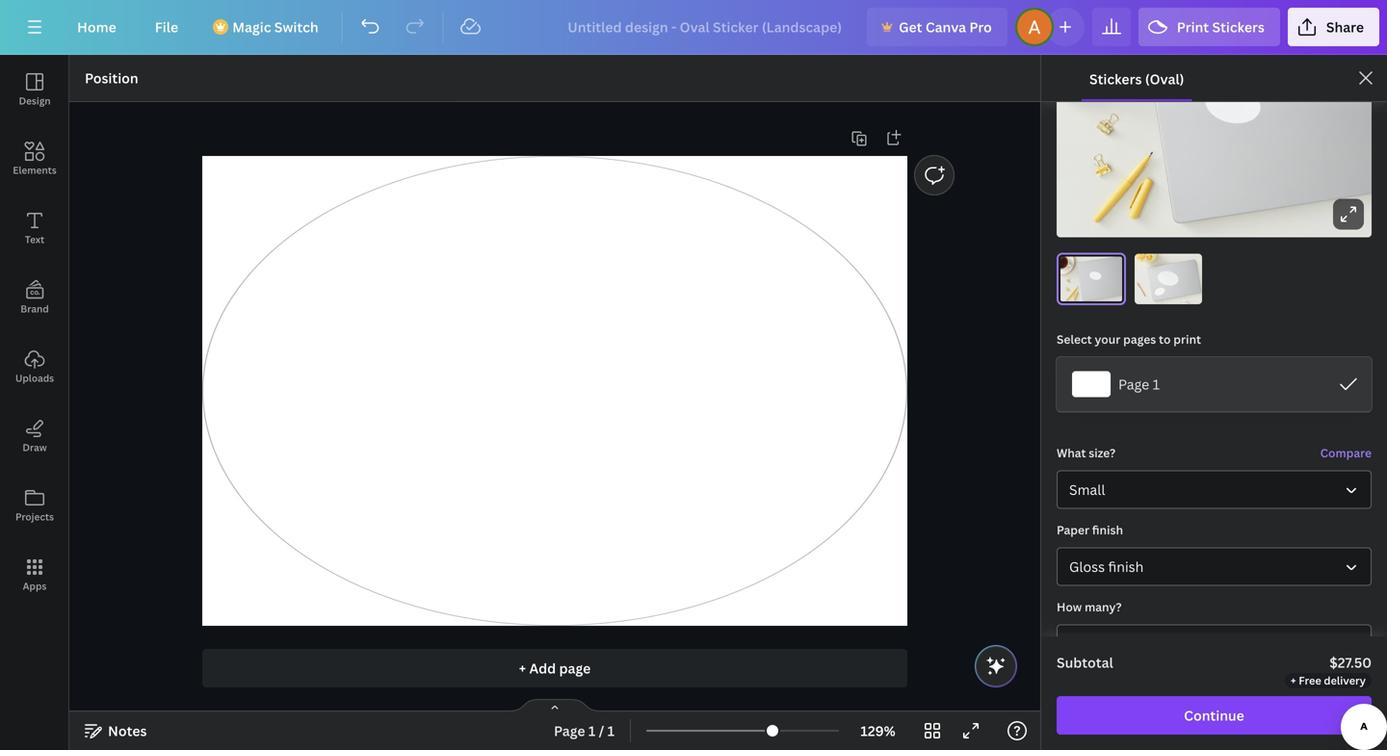 Task type: vqa. For each thing, say whether or not it's contained in the screenshot.
bottom the Stickers
yes



Task type: describe. For each thing, give the bounding box(es) containing it.
+ add page button
[[202, 649, 908, 688]]

to
[[1159, 331, 1171, 347]]

home
[[77, 18, 116, 36]]

$27.50
[[1330, 654, 1372, 672]]

design
[[19, 94, 51, 107]]

uploads
[[15, 372, 54, 385]]

page 1 for page 1 dropdown button
[[1112, 376, 1153, 394]]

1 right the /
[[608, 722, 615, 741]]

uploads button
[[0, 332, 69, 402]]

subtotal
[[1057, 654, 1114, 672]]

paper finish
[[1057, 522, 1124, 538]]

page 1 for page 1 button
[[1119, 375, 1160, 394]]

get canva pro button
[[867, 8, 1008, 46]]

side panel tab list
[[0, 55, 69, 610]]

+ for + add page
[[519, 660, 526, 678]]

text button
[[0, 194, 69, 263]]

finish
[[1093, 522, 1124, 538]]

select
[[1057, 331, 1092, 347]]

brand
[[21, 303, 49, 316]]

print
[[1174, 331, 1202, 347]]

your
[[1095, 331, 1121, 347]]

home link
[[62, 8, 132, 46]]

elements
[[13, 164, 57, 177]]

page for page 1 button
[[1119, 375, 1150, 394]]

switch
[[274, 18, 319, 36]]

how
[[1057, 599, 1082, 615]]

print
[[1177, 18, 1209, 36]]

get
[[899, 18, 923, 36]]

free
[[1299, 674, 1322, 688]]

stickers (oval) button
[[1082, 55, 1192, 101]]

continue button
[[1057, 697, 1372, 735]]

compare
[[1321, 445, 1372, 461]]

+ free delivery
[[1291, 674, 1366, 688]]

size?
[[1089, 445, 1116, 461]]

paper
[[1057, 522, 1090, 538]]

design button
[[0, 55, 69, 124]]

draw
[[23, 441, 47, 454]]

1 inside button
[[1153, 375, 1160, 394]]

Design title text field
[[552, 8, 860, 46]]

compare button
[[1321, 445, 1372, 461]]

delivery
[[1324, 674, 1366, 688]]

apps button
[[0, 541, 69, 610]]

apps
[[23, 580, 47, 593]]

page 1 / 1
[[554, 722, 615, 741]]



Task type: locate. For each thing, give the bounding box(es) containing it.
pro
[[970, 18, 992, 36]]

magic switch button
[[202, 8, 334, 46]]

magic switch
[[232, 18, 319, 36]]

notes button
[[77, 716, 155, 747]]

1 down to
[[1153, 375, 1160, 394]]

stickers (oval)
[[1090, 70, 1185, 88]]

stickers inside dropdown button
[[1213, 18, 1265, 36]]

stickers
[[1213, 18, 1265, 36], [1090, 70, 1142, 88]]

many?
[[1085, 599, 1122, 615]]

+ left add
[[519, 660, 526, 678]]

what
[[1057, 445, 1086, 461]]

elements button
[[0, 124, 69, 194]]

draw button
[[0, 402, 69, 471]]

print stickers
[[1177, 18, 1265, 36]]

projects
[[15, 511, 54, 524]]

+ add page
[[519, 660, 591, 678]]

1 left the /
[[589, 722, 596, 741]]

(oval)
[[1145, 70, 1185, 88]]

page 1 inside button
[[1119, 375, 1160, 394]]

get canva pro
[[899, 18, 992, 36]]

select your pages to print
[[1057, 331, 1202, 347]]

show pages image
[[509, 699, 601, 714]]

+
[[519, 660, 526, 678], [1291, 674, 1297, 688]]

1 inside dropdown button
[[1146, 376, 1153, 394]]

/
[[599, 722, 604, 741]]

page 1 inside dropdown button
[[1112, 376, 1153, 394]]

page inside dropdown button
[[1112, 376, 1143, 394]]

page 1
[[1119, 375, 1160, 394], [1112, 376, 1153, 394]]

1 page 1 from the left
[[1119, 375, 1160, 394]]

+ inside button
[[519, 660, 526, 678]]

what size?
[[1057, 445, 1116, 461]]

1 down pages at the top of the page
[[1146, 376, 1153, 394]]

page 1 button
[[1057, 357, 1372, 411]]

page 1 option
[[1057, 357, 1372, 411]]

pages
[[1124, 331, 1156, 347]]

page 1 down select your pages to print
[[1112, 376, 1153, 394]]

text
[[25, 233, 44, 246]]

page
[[559, 660, 591, 678]]

notes
[[108, 722, 147, 741]]

projects button
[[0, 471, 69, 541]]

2 page 1 from the left
[[1112, 376, 1153, 394]]

+ left free
[[1291, 674, 1297, 688]]

page for page 1 dropdown button
[[1112, 376, 1143, 394]]

brand button
[[0, 263, 69, 332]]

stickers left "(oval)" at the right of the page
[[1090, 70, 1142, 88]]

continue
[[1184, 707, 1245, 725]]

0 horizontal spatial stickers
[[1090, 70, 1142, 88]]

add
[[529, 660, 556, 678]]

magic
[[232, 18, 271, 36]]

page 1 button
[[1057, 357, 1372, 413]]

page
[[1119, 375, 1150, 394], [1112, 376, 1143, 394], [554, 722, 585, 741]]

1 vertical spatial stickers
[[1090, 70, 1142, 88]]

stickers right print
[[1213, 18, 1265, 36]]

page 1 down pages at the top of the page
[[1119, 375, 1160, 394]]

0 vertical spatial stickers
[[1213, 18, 1265, 36]]

1 horizontal spatial +
[[1291, 674, 1297, 688]]

print stickers button
[[1139, 8, 1280, 46]]

canva
[[926, 18, 967, 36]]

how many?
[[1057, 599, 1122, 615]]

page inside button
[[1119, 375, 1150, 394]]

+ for + free delivery
[[1291, 674, 1297, 688]]

1
[[1153, 375, 1160, 394], [1146, 376, 1153, 394], [589, 722, 596, 741], [608, 722, 615, 741]]

0 horizontal spatial +
[[519, 660, 526, 678]]

1 horizontal spatial stickers
[[1213, 18, 1265, 36]]

stickers inside button
[[1090, 70, 1142, 88]]

main menu bar
[[0, 0, 1388, 55]]



